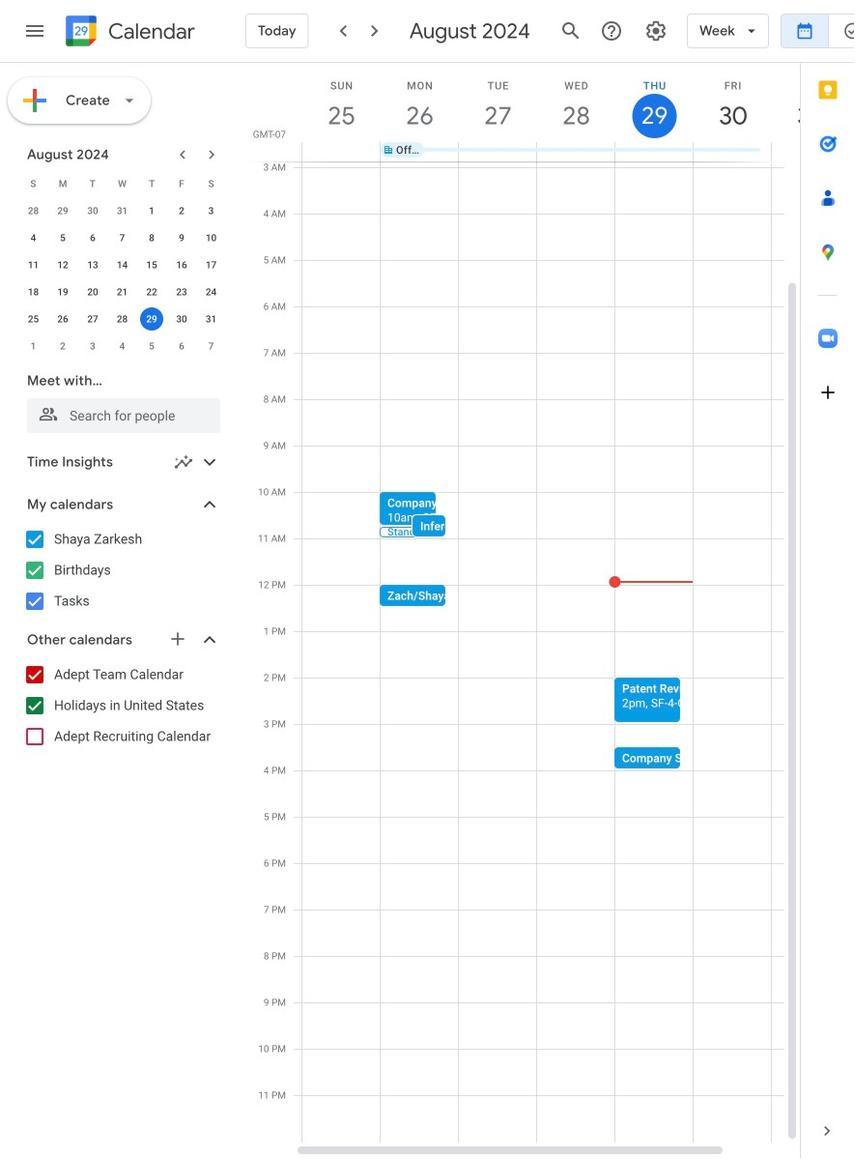 Task type: locate. For each thing, give the bounding box(es) containing it.
None search field
[[0, 364, 240, 433]]

1 row from the top
[[294, 28, 855, 1143]]

calendar element
[[62, 12, 195, 54]]

friday, august 30 element
[[694, 63, 773, 144]]

tuesday, august 27 element
[[459, 63, 538, 144]]

settings menu image
[[645, 19, 668, 43]]

column header
[[302, 63, 381, 161], [380, 63, 459, 161], [458, 63, 538, 161], [537, 63, 616, 161], [615, 63, 694, 161], [693, 63, 773, 161], [772, 63, 851, 161]]

2 row from the top
[[294, 127, 851, 173]]

tab list
[[802, 63, 855, 1104]]

5 cell from the left
[[610, 28, 855, 1143]]

monday, august 26 element
[[381, 63, 459, 144]]

heading
[[104, 20, 195, 43]]

3 column header from the left
[[458, 63, 538, 161]]

grid
[[248, 28, 855, 1158]]

Search for people to meet text field
[[39, 398, 209, 433]]

cell
[[303, 28, 381, 1143], [380, 28, 596, 1143], [459, 28, 538, 1143], [538, 28, 616, 1143], [610, 28, 855, 1143], [694, 28, 773, 1143], [773, 28, 851, 1143]]

my calendars list
[[4, 524, 240, 617]]

wednesday, august 28 element
[[538, 63, 616, 144]]

row
[[294, 28, 855, 1143], [294, 127, 851, 173]]

2 column header from the left
[[380, 63, 459, 161]]

2 cell from the left
[[380, 28, 596, 1143]]

4 cell from the left
[[538, 28, 616, 1143]]

4 column header from the left
[[537, 63, 616, 161]]



Task type: describe. For each thing, give the bounding box(es) containing it.
6 cell from the left
[[694, 28, 773, 1143]]

sunday, august 25 element
[[303, 63, 381, 144]]

5 column header from the left
[[615, 63, 694, 161]]

heading inside calendar element
[[104, 20, 195, 43]]

add other calendars image
[[168, 629, 188, 649]]

1 column header from the left
[[302, 63, 381, 161]]

1 cell from the left
[[303, 28, 381, 1143]]

other calendars list
[[4, 659, 240, 752]]

7 cell from the left
[[773, 28, 851, 1143]]

main drawer image
[[23, 19, 46, 43]]

august 2024 grid
[[18, 170, 226, 360]]

thursday, august 29, today element
[[616, 63, 694, 144]]

3 cell from the left
[[459, 28, 538, 1143]]

6 column header from the left
[[693, 63, 773, 161]]

7 column header from the left
[[772, 63, 851, 161]]



Task type: vqa. For each thing, say whether or not it's contained in the screenshot.
Search for people to meet TEXT BOX
yes



